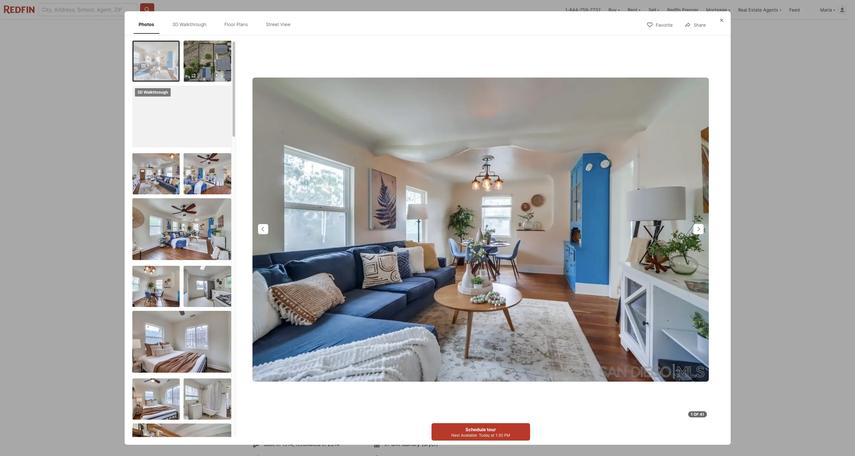 Task type: describe. For each thing, give the bounding box(es) containing it.
0 vertical spatial with
[[348, 409, 358, 416]]

plans inside tab
[[237, 22, 248, 27]]

let
[[462, 417, 468, 424]]

at
[[491, 434, 495, 438]]

gem
[[281, 425, 291, 431]]

modern
[[360, 409, 379, 416]]

$649,000
[[253, 240, 290, 249]]

1 vertical spatial your
[[386, 425, 397, 431]]

1 horizontal spatial to
[[412, 379, 417, 385]]

| add a search partner
[[311, 312, 360, 318]]

the
[[318, 417, 327, 424]]

a left must-
[[420, 425, 423, 431]]

active
[[285, 214, 301, 219]]

walkthrough for 3d walkthrough button
[[280, 191, 308, 196]]

3 tab from the left
[[376, 21, 428, 36]]

1 , from the left
[[281, 226, 282, 232]]

feed tab list
[[253, 20, 465, 36]]

floor inside tab
[[225, 22, 235, 27]]

walkthrough for tab list containing photos
[[180, 22, 207, 27]]

a down "basement"
[[302, 402, 305, 408]]

40
[[565, 191, 571, 196]]

away
[[435, 371, 448, 377]]

share
[[694, 22, 706, 28]]

street view tab
[[261, 17, 296, 33]]

central
[[288, 417, 305, 424]]

0 horizontal spatial walkthrough
[[144, 90, 168, 95]]

staircase
[[406, 386, 428, 393]]

schedule for schedule tour
[[530, 287, 554, 293]]

3d for 3d walkthrough button
[[272, 191, 279, 196]]

walkout
[[276, 394, 295, 400]]

1 vertical spatial with
[[293, 425, 303, 431]]

pane
[[453, 409, 465, 416]]

2 horizontal spatial home
[[542, 213, 562, 222]]

redfin premier button
[[664, 0, 703, 19]]

1 tab from the left
[[291, 21, 327, 36]]

discover your dream cottage in north park! this enchanting oasis, tucked away on a peaceful street, holds hidden treasures waiting to be unveiled. step inside to find classic hardwood floors and a sun-drenched living and dining area. ascend the kitchen staircase to reveal a versatile 600 sq ft walkout basement – your blank canvas for boundless creativity. picture a wine cellar, a craftsman's retreat, a playroom, or endless storage possibilities! this home seamlessly melds vintage allure (hello, clawfoot bathtub) with modern luxuries like solar power, dual pane windows, and central a/c. the vast backyard beckons the potential for an adu. don't let this north park gem with limitless possibilities slip through your fingers – a must-see for savvy buyers!
[[253, 371, 487, 439]]

3d for tab list containing photos
[[172, 22, 178, 27]]

home inside discover your dream cottage in north park! this enchanting oasis, tucked away on a peaceful street, holds hidden treasures waiting to be unveiled. step inside to find classic hardwood floors and a sun-drenched living and dining area. ascend the kitchen staircase to reveal a versatile 600 sq ft walkout basement – your blank canvas for boundless creativity. picture a wine cellar, a craftsman's retreat, a playroom, or endless storage possibilities! this home seamlessly melds vintage allure (hello, clawfoot bathtub) with modern luxuries like solar power, dual pane windows, and central a/c. the vast backyard beckons the potential for an adu. don't let this north park gem with limitless possibilities slip through your fingers – a must-see for savvy buyers!
[[421, 402, 435, 408]]

0 horizontal spatial to
[[346, 379, 351, 385]]

3d walkthrough tab
[[167, 17, 212, 33]]

area.
[[344, 386, 356, 393]]

feed button
[[786, 0, 817, 19]]

tour for schedule tour next available: today at 1:30 pm
[[487, 427, 496, 433]]

luxuries
[[380, 409, 399, 416]]

days
[[526, 318, 534, 322]]

4 tab from the left
[[428, 21, 459, 36]]

photos
[[572, 191, 588, 196]]

2 tab from the left
[[327, 21, 376, 36]]

street view inside tab
[[266, 22, 291, 27]]

Add a comment... text field
[[258, 295, 445, 303]]

pm
[[505, 434, 510, 438]]

tab list containing photos
[[132, 15, 303, 34]]

must-
[[425, 425, 439, 431]]

1 horizontal spatial this
[[410, 402, 420, 408]]

schedule tour next available: today at 1:30 pm
[[452, 427, 510, 438]]

tour via video chat option
[[544, 260, 598, 277]]

step
[[383, 379, 395, 385]]

hardwood
[[447, 379, 471, 385]]

nov for 2
[[512, 245, 520, 250]]

3669 swift image
[[253, 78, 709, 382]]

0 horizontal spatial 92104
[[320, 226, 335, 232]]

3
[[545, 233, 551, 244]]

be
[[352, 379, 359, 385]]

inside
[[396, 379, 410, 385]]

$4,708
[[262, 251, 277, 257]]

agents
[[525, 312, 537, 317]]

an inside discover your dream cottage in north park! this enchanting oasis, tucked away on a peaceful street, holds hidden treasures waiting to be unveiled. step inside to find classic hardwood floors and a sun-drenched living and dining area. ascend the kitchen staircase to reveal a versatile 600 sq ft walkout basement – your blank canvas for boundless creativity. picture a wine cellar, a craftsman's retreat, a playroom, or endless storage possibilities! this home seamlessly melds vintage allure (hello, clawfoot bathtub) with modern luxuries like solar power, dual pane windows, and central a/c. the vast backyard beckons the potential for an adu. don't let this north park gem with limitless possibilities slip through your fingers – a must-see for savvy buyers!
[[427, 417, 433, 424]]

floor inside button
[[330, 191, 341, 196]]

beckons
[[364, 417, 385, 424]]

plans inside button
[[342, 191, 354, 196]]

tour in person option
[[497, 260, 544, 277]]

1 horizontal spatial 92104
[[566, 312, 577, 317]]

or
[[544, 329, 552, 335]]

41
[[700, 413, 705, 417]]

peaceful
[[461, 371, 482, 377]]

0 horizontal spatial 3d
[[137, 90, 143, 95]]

0 vertical spatial this
[[526, 213, 540, 222]]

approved
[[305, 251, 326, 257]]

an inside button
[[545, 346, 551, 352]]

kitchen
[[387, 386, 405, 393]]

2 , from the left
[[308, 226, 310, 232]]

sale
[[269, 214, 280, 219]]

redfin agents led 22 tours in 92104
[[512, 312, 577, 317]]

tucked
[[417, 371, 434, 377]]

thursday
[[506, 227, 526, 232]]

photos tab
[[134, 17, 159, 33]]

through
[[365, 425, 384, 431]]

holds
[[270, 379, 283, 385]]

renovated
[[296, 442, 321, 448]]

dual
[[441, 409, 451, 416]]

cancel
[[513, 301, 525, 306]]

tour for tour in person
[[511, 266, 519, 271]]

video
[[573, 266, 583, 271]]

seamlessly
[[436, 402, 463, 408]]

1 vertical spatial this
[[277, 351, 291, 360]]

0 vertical spatial your
[[326, 394, 337, 400]]

bathtub)
[[326, 409, 347, 416]]

get
[[286, 251, 294, 257]]

3669
[[253, 226, 266, 232]]

floor plans inside floor plans button
[[330, 191, 354, 196]]

1 for 1 bath
[[366, 240, 370, 249]]

3d walkthrough for tab list containing photos
[[172, 22, 207, 27]]

built
[[264, 442, 275, 448]]

(dryer)
[[422, 442, 438, 448]]

bed
[[341, 250, 351, 257]]

photos
[[139, 22, 154, 27]]

City, Address, School, Agent, ZIP search field
[[38, 3, 138, 16]]

save
[[465, 296, 477, 303]]

616
[[394, 240, 408, 249]]

schedule tour
[[530, 287, 565, 293]]

vast
[[329, 417, 339, 424]]

canvas
[[353, 394, 370, 400]]

9370
[[580, 366, 594, 373]]

(858)
[[553, 366, 567, 373]]

ask a question link
[[504, 366, 541, 373]]

a up seamlessly
[[450, 394, 453, 400]]

drenched
[[279, 386, 302, 393]]

a right "on"
[[457, 371, 460, 377]]

get pre-approved link
[[286, 251, 326, 257]]

844-
[[570, 7, 581, 12]]

40 photos button
[[551, 187, 593, 200]]

$649,000 est. $4,708 /mo get pre-approved
[[253, 240, 326, 257]]

nov for 4
[[576, 245, 584, 250]]

40 photos
[[565, 191, 588, 196]]

a right ask
[[515, 366, 518, 373]]

0 horizontal spatial and
[[253, 386, 262, 393]]

on
[[449, 371, 455, 377]]

slip
[[356, 425, 364, 431]]

floor plans tab
[[219, 17, 253, 33]]

1914,
[[282, 442, 295, 448]]

0 vertical spatial this
[[361, 371, 372, 377]]

in inside discover your dream cottage in north park! this enchanting oasis, tucked away on a peaceful street, holds hidden treasures waiting to be unveiled. step inside to find classic hardwood floors and a sun-drenched living and dining area. ascend the kitchen staircase to reveal a versatile 600 sq ft walkout basement – your blank canvas for boundless creativity. picture a wine cellar, a craftsman's retreat, a playroom, or endless storage possibilities! this home seamlessly melds vintage allure (hello, clawfoot bathtub) with modern luxuries like solar power, dual pane windows, and central a/c. the vast backyard beckons the potential for an adu. don't let this north park gem with limitless possibilities slip through your fingers – a must-see for savvy buyers!
[[326, 371, 331, 377]]

premier
[[683, 7, 699, 12]]

2
[[513, 233, 519, 244]]

0 horizontal spatial see
[[292, 312, 300, 318]]

tour in person
[[511, 266, 538, 271]]

1 horizontal spatial –
[[416, 425, 419, 431]]

4
[[577, 233, 583, 244]]

favorite
[[656, 22, 673, 28]]

hidden
[[285, 379, 301, 385]]

redfin premier
[[668, 7, 699, 12]]

3669 swift , san diego , ca 92104
[[253, 226, 335, 232]]

fingers
[[398, 425, 415, 431]]

in inside the in the last 30 days
[[578, 312, 582, 317]]

sun-
[[268, 386, 279, 393]]

0 vertical spatial –
[[322, 394, 325, 400]]



Task type: locate. For each thing, give the bounding box(es) containing it.
nov for 3
[[544, 245, 552, 250]]

1 horizontal spatial tour
[[509, 213, 524, 222]]

and up 600 on the left bottom of page
[[253, 386, 262, 393]]

redfin up last
[[512, 312, 524, 317]]

view inside tab
[[280, 22, 291, 27]]

this right let
[[470, 417, 479, 424]]

to up staircase at the bottom of the page
[[412, 379, 417, 385]]

0 vertical spatial floor plans
[[225, 22, 248, 27]]

1 horizontal spatial your
[[275, 371, 286, 377]]

tours
[[551, 312, 561, 317]]

None button
[[501, 224, 531, 254], [533, 224, 563, 254], [565, 224, 594, 254], [501, 224, 531, 254], [533, 224, 563, 254], [565, 224, 594, 254]]

0 horizontal spatial your
[[253, 276, 269, 285]]

0 vertical spatial plans
[[237, 22, 248, 27]]

1-844-759-7732 link
[[566, 7, 601, 12]]

the right tours
[[583, 312, 589, 317]]

1 of 41
[[691, 413, 705, 417]]

an left the offer
[[545, 346, 551, 352]]

tour inside option
[[557, 266, 566, 271]]

0 horizontal spatial 3d walkthrough
[[137, 90, 168, 95]]

1 inside 1 bath
[[366, 240, 370, 249]]

nov inside saturday 4 nov
[[576, 245, 584, 250]]

versatile
[[457, 386, 477, 393]]

762-
[[568, 366, 580, 373]]

craftsman's
[[253, 402, 281, 408]]

see right can at left bottom
[[292, 312, 300, 318]]

1 vertical spatial floor plans
[[330, 191, 354, 196]]

a down hardwood at the right of page
[[452, 386, 455, 393]]

3d walkthrough inside tab
[[172, 22, 207, 27]]

0 horizontal spatial north
[[253, 425, 267, 431]]

0 vertical spatial 3d
[[172, 22, 178, 27]]

a
[[324, 312, 327, 318], [515, 366, 518, 373], [457, 371, 460, 377], [263, 386, 266, 393], [452, 386, 455, 393], [450, 394, 453, 400], [483, 394, 486, 400], [302, 402, 305, 408], [420, 425, 423, 431]]

tour down tour via video chat option
[[555, 287, 565, 293]]

– up the playroom,
[[322, 394, 325, 400]]

laundry
[[402, 442, 420, 448]]

north up 'waiting'
[[332, 371, 346, 377]]

a/c.
[[306, 417, 316, 424]]

walkthrough inside button
[[280, 191, 308, 196]]

0 horizontal spatial home
[[292, 351, 313, 360]]

basement
[[297, 394, 321, 400]]

2 vertical spatial home
[[421, 402, 435, 408]]

1 vertical spatial 3d
[[137, 90, 143, 95]]

1 for 1 bed
[[341, 240, 345, 249]]

an down power,
[[427, 417, 433, 424]]

storage
[[358, 402, 377, 408]]

1 inside 1 bed
[[341, 240, 345, 249]]

home up friday
[[542, 213, 562, 222]]

2 vertical spatial for
[[449, 425, 456, 431]]

search
[[328, 312, 343, 318]]

0 vertical spatial floor
[[225, 22, 235, 27]]

0 horizontal spatial feed
[[273, 26, 284, 31]]

question
[[519, 366, 541, 373]]

30
[[520, 318, 525, 322]]

this
[[361, 371, 372, 377], [410, 402, 420, 408]]

a up sq
[[263, 386, 266, 393]]

2 horizontal spatial for
[[449, 425, 456, 431]]

schedule inside schedule tour next available: today at 1:30 pm
[[466, 427, 486, 433]]

ca
[[311, 226, 319, 232]]

3669 swift, san diego, ca 92104 image
[[253, 38, 495, 205], [497, 38, 598, 120], [497, 123, 598, 205]]

nov inside thursday 2 nov
[[512, 245, 520, 250]]

1 vertical spatial this
[[410, 402, 420, 408]]

dialog
[[125, 11, 731, 457]]

this
[[526, 213, 540, 222], [277, 351, 291, 360], [470, 417, 479, 424]]

home up power,
[[421, 402, 435, 408]]

nov down the 2 at the right
[[512, 245, 520, 250]]

swift
[[268, 226, 281, 232]]

3d inside tab
[[172, 22, 178, 27]]

this up solar
[[410, 402, 420, 408]]

2 horizontal spatial the
[[583, 312, 589, 317]]

1 horizontal spatial schedule
[[530, 287, 554, 293]]

0 vertical spatial the
[[583, 312, 589, 317]]

redfin inside button
[[668, 7, 681, 12]]

diego
[[294, 226, 308, 232]]

0 vertical spatial home
[[542, 213, 562, 222]]

tour up at
[[487, 427, 496, 433]]

home up dream
[[292, 351, 313, 360]]

3 nov from the left
[[576, 245, 584, 250]]

a right add at bottom
[[324, 312, 327, 318]]

2 horizontal spatial 3d walkthrough
[[272, 191, 308, 196]]

street view button
[[362, 187, 408, 200]]

dialog containing photos
[[125, 11, 731, 457]]

0 horizontal spatial schedule
[[466, 427, 486, 433]]

tour for tour via video chat
[[557, 266, 566, 271]]

1 vertical spatial home
[[292, 351, 313, 360]]

park!
[[347, 371, 360, 377]]

0 horizontal spatial nov
[[512, 245, 520, 250]]

1 horizontal spatial street
[[377, 191, 390, 196]]

2 vertical spatial the
[[386, 417, 394, 424]]

0 horizontal spatial floor plans
[[225, 22, 248, 27]]

list box containing tour in person
[[497, 260, 598, 277]]

today
[[479, 434, 490, 438]]

nov
[[512, 245, 520, 250], [544, 245, 552, 250], [576, 245, 584, 250]]

0 horizontal spatial your
[[326, 394, 337, 400]]

tour
[[511, 266, 519, 271], [557, 266, 566, 271]]

1 up bed
[[341, 240, 345, 249]]

map entry image
[[445, 213, 487, 256]]

1 horizontal spatial feed
[[790, 7, 801, 12]]

feed link
[[260, 25, 284, 33]]

1 horizontal spatial the
[[386, 417, 394, 424]]

share button
[[680, 18, 712, 31]]

tab list
[[132, 15, 303, 34]]

and down treasures
[[318, 386, 327, 393]]

1 horizontal spatial home
[[421, 402, 435, 408]]

3d walkthrough inside button
[[272, 191, 308, 196]]

1 horizontal spatial floor plans
[[330, 191, 354, 196]]

next image
[[591, 234, 601, 244]]

saturday 4 nov
[[570, 227, 590, 250]]

only you can see this.
[[263, 312, 310, 318]]

feed
[[790, 7, 801, 12], [273, 26, 284, 31]]

0 vertical spatial an
[[545, 346, 551, 352]]

dining
[[328, 386, 343, 393]]

reveal
[[436, 386, 451, 393]]

submit search image
[[144, 6, 151, 13]]

3d walkthrough
[[172, 22, 207, 27], [137, 90, 168, 95], [272, 191, 308, 196]]

1 vertical spatial see
[[439, 425, 448, 431]]

your up or at the left bottom of page
[[326, 394, 337, 400]]

nov down 3
[[544, 245, 552, 250]]

retreat,
[[283, 402, 300, 408]]

0 horizontal spatial redfin
[[512, 312, 524, 317]]

0 horizontal spatial floor
[[225, 22, 235, 27]]

this inside discover your dream cottage in north park! this enchanting oasis, tucked away on a peaceful street, holds hidden treasures waiting to be unveiled. step inside to find classic hardwood floors and a sun-drenched living and dining area. ascend the kitchen staircase to reveal a versatile 600 sq ft walkout basement – your blank canvas for boundless creativity. picture a wine cellar, a craftsman's retreat, a playroom, or endless storage possibilities! this home seamlessly melds vintage allure (hello, clawfoot bathtub) with modern luxuries like solar power, dual pane windows, and central a/c. the vast backyard beckons the potential for an adu. don't let this north park gem with limitless possibilities slip through your fingers – a must-see for savvy buyers!
[[470, 417, 479, 424]]

0 horizontal spatial view
[[280, 22, 291, 27]]

0 vertical spatial schedule
[[530, 287, 554, 293]]

3d walkthrough for 3d walkthrough button
[[272, 191, 308, 196]]

0 vertical spatial 3d walkthrough
[[172, 22, 207, 27]]

1 horizontal spatial walkthrough
[[180, 22, 207, 27]]

1 tour from the left
[[511, 266, 519, 271]]

0 vertical spatial north
[[332, 371, 346, 377]]

street inside tab
[[266, 22, 279, 27]]

treasures
[[303, 379, 326, 385]]

1 vertical spatial view
[[391, 191, 402, 196]]

/mo
[[277, 251, 285, 257]]

0 vertical spatial for
[[372, 394, 378, 400]]

redfin for redfin agents led 22 tours in 92104
[[512, 312, 524, 317]]

0 vertical spatial view
[[280, 22, 291, 27]]

1 horizontal spatial for
[[419, 417, 425, 424]]

for up storage
[[372, 394, 378, 400]]

0 horizontal spatial an
[[427, 417, 433, 424]]

1 horizontal spatial 3d walkthrough
[[172, 22, 207, 27]]

street inside button
[[377, 191, 390, 196]]

street view inside button
[[377, 191, 402, 196]]

92104 right tours
[[566, 312, 577, 317]]

with
[[348, 409, 358, 416], [293, 425, 303, 431]]

the down luxuries
[[386, 417, 394, 424]]

2 horizontal spatial 1
[[691, 413, 693, 417]]

, left san
[[281, 226, 282, 232]]

in inside option
[[520, 266, 524, 271]]

favorite button
[[642, 18, 679, 31]]

endless
[[338, 402, 357, 408]]

redfin for redfin premier
[[668, 7, 681, 12]]

– right fingers
[[416, 425, 419, 431]]

solar
[[410, 409, 422, 416]]

unveiled.
[[360, 379, 382, 385]]

2 nov from the left
[[544, 245, 552, 250]]

tour left via
[[557, 266, 566, 271]]

limitless
[[304, 425, 324, 431]]

see inside discover your dream cottage in north park! this enchanting oasis, tucked away on a peaceful street, holds hidden treasures waiting to be unveiled. step inside to find classic hardwood floors and a sun-drenched living and dining area. ascend the kitchen staircase to reveal a versatile 600 sq ft walkout basement – your blank canvas for boundless creativity. picture a wine cellar, a craftsman's retreat, a playroom, or endless storage possibilities! this home seamlessly melds vintage allure (hello, clawfoot bathtub) with modern luxuries like solar power, dual pane windows, and central a/c. the vast backyard beckons the potential for an adu. don't let this north park gem with limitless possibilities slip through your fingers – a must-see for savvy buyers!
[[439, 425, 448, 431]]

3d inside button
[[272, 191, 279, 196]]

600
[[253, 394, 262, 400]]

3d walkthrough button
[[258, 187, 313, 200]]

with down central
[[293, 425, 303, 431]]

your inside discover your dream cottage in north park! this enchanting oasis, tucked away on a peaceful street, holds hidden treasures waiting to be unveiled. step inside to find classic hardwood floors and a sun-drenched living and dining area. ascend the kitchen staircase to reveal a versatile 600 sq ft walkout basement – your blank canvas for boundless creativity. picture a wine cellar, a craftsman's retreat, a playroom, or endless storage possibilities! this home seamlessly melds vintage allure (hello, clawfoot bathtub) with modern luxuries like solar power, dual pane windows, and central a/c. the vast backyard beckons the potential for an adu. don't let this north park gem with limitless possibilities slip through your fingers – a must-see for savvy buyers!
[[275, 371, 286, 377]]

1 nov from the left
[[512, 245, 520, 250]]

a right cellar, in the right bottom of the page
[[483, 394, 486, 400]]

1 vertical spatial the
[[378, 386, 386, 393]]

1 vertical spatial for
[[419, 417, 425, 424]]

0 horizontal spatial for
[[372, 394, 378, 400]]

schedule inside button
[[530, 287, 554, 293]]

1 up 'bath'
[[366, 240, 370, 249]]

1 vertical spatial walkthrough
[[144, 90, 168, 95]]

led
[[539, 312, 544, 317]]

schedule tour button
[[497, 282, 598, 298]]

0 horizontal spatial street
[[266, 22, 279, 27]]

2 horizontal spatial to
[[430, 386, 435, 393]]

potential
[[396, 417, 417, 424]]

2 vertical spatial 3d walkthrough
[[272, 191, 308, 196]]

to
[[346, 379, 351, 385], [412, 379, 417, 385], [430, 386, 435, 393]]

1:30
[[496, 434, 504, 438]]

2 horizontal spatial nov
[[576, 245, 584, 250]]

floor plans inside floor plans tab
[[225, 22, 248, 27]]

1 horizontal spatial plans
[[342, 191, 354, 196]]

built in 1914, renovated in 2014
[[264, 442, 340, 448]]

1 horizontal spatial 3d
[[172, 22, 178, 27]]

1 horizontal spatial nov
[[544, 245, 552, 250]]

list box
[[497, 260, 598, 277]]

1 horizontal spatial and
[[277, 417, 286, 424]]

walkthrough inside tab
[[180, 22, 207, 27]]

tour for go tour this home
[[509, 213, 524, 222]]

your up holds
[[275, 371, 286, 377]]

possibilities
[[326, 425, 354, 431]]

for down solar
[[419, 417, 425, 424]]

1 horizontal spatial ,
[[308, 226, 310, 232]]

this right about
[[277, 351, 291, 360]]

1 vertical spatial tour
[[555, 287, 565, 293]]

0 vertical spatial feed
[[790, 7, 801, 12]]

1 left of
[[691, 413, 693, 417]]

0 vertical spatial walkthrough
[[180, 22, 207, 27]]

start an offer button
[[497, 341, 598, 357]]

0 vertical spatial your
[[253, 276, 269, 285]]

north up buyers!
[[253, 425, 267, 431]]

active link
[[285, 214, 301, 219]]

0 horizontal spatial ,
[[281, 226, 282, 232]]

2 horizontal spatial this
[[526, 213, 540, 222]]

1 vertical spatial –
[[416, 425, 419, 431]]

the inside the in the last 30 days
[[583, 312, 589, 317]]

the
[[583, 312, 589, 317], [378, 386, 386, 393], [386, 417, 394, 424]]

1 horizontal spatial north
[[332, 371, 346, 377]]

to left be
[[346, 379, 351, 385]]

floors
[[473, 379, 487, 385]]

to down classic
[[430, 386, 435, 393]]

your down "est."
[[253, 276, 269, 285]]

park
[[268, 425, 279, 431]]

1 horizontal spatial your
[[386, 425, 397, 431]]

see down adu.
[[439, 425, 448, 431]]

(858) 762-9370 link
[[553, 366, 594, 373]]

in the last 30 days
[[512, 312, 590, 322]]

tour left person
[[511, 266, 519, 271]]

1 vertical spatial plans
[[342, 191, 354, 196]]

1-844-759-7732
[[566, 7, 601, 12]]

feed inside button
[[790, 7, 801, 12]]

schedule up anytime
[[530, 287, 554, 293]]

ask
[[504, 366, 514, 373]]

1 vertical spatial street view
[[377, 191, 402, 196]]

bath link
[[366, 250, 377, 257]]

person
[[525, 266, 538, 271]]

2 vertical spatial 3d
[[272, 191, 279, 196]]

0 vertical spatial street
[[266, 22, 279, 27]]

about
[[253, 351, 275, 360]]

0 horizontal spatial this
[[277, 351, 291, 360]]

0 vertical spatial 92104
[[320, 226, 335, 232]]

0 horizontal spatial plans
[[237, 22, 248, 27]]

image image
[[184, 41, 231, 82], [134, 42, 179, 81], [132, 86, 231, 148], [132, 153, 180, 195], [184, 153, 231, 195], [132, 199, 231, 260], [132, 266, 180, 307], [184, 266, 231, 307], [132, 311, 231, 373], [132, 379, 180, 420], [184, 379, 231, 420], [132, 424, 231, 457]]

92104 right ca
[[320, 226, 335, 232]]

schedule up the available:
[[466, 427, 486, 433]]

power,
[[423, 409, 439, 416]]

about this home
[[253, 351, 313, 360]]

unit
[[392, 442, 401, 448]]

free,
[[504, 301, 512, 306]]

2 vertical spatial this
[[470, 417, 479, 424]]

chat
[[584, 266, 592, 271]]

oasis,
[[402, 371, 416, 377]]

san
[[284, 226, 293, 232]]

tour inside option
[[511, 266, 519, 271]]

for down the don't
[[449, 425, 456, 431]]

0 vertical spatial street view
[[266, 22, 291, 27]]

your left fingers
[[386, 425, 397, 431]]

tour inside schedule tour next available: today at 1:30 pm
[[487, 427, 496, 433]]

1 vertical spatial street
[[377, 191, 390, 196]]

feed inside tab list
[[273, 26, 284, 31]]

nov inside friday 3 nov
[[544, 245, 552, 250]]

1-
[[566, 7, 570, 12]]

tab
[[291, 21, 327, 36], [327, 21, 376, 36], [376, 21, 428, 36], [428, 21, 459, 36]]

2 horizontal spatial and
[[318, 386, 327, 393]]

schedule for schedule tour next available: today at 1:30 pm
[[466, 427, 486, 433]]

friday
[[541, 227, 554, 232]]

1 vertical spatial an
[[427, 417, 433, 424]]

home
[[542, 213, 562, 222], [292, 351, 313, 360], [421, 402, 435, 408]]

tour inside the schedule tour button
[[555, 287, 565, 293]]

this up unveiled.
[[361, 371, 372, 377]]

the down step
[[378, 386, 386, 393]]

2 tour from the left
[[557, 266, 566, 271]]

2 vertical spatial tour
[[487, 427, 496, 433]]

street,
[[253, 379, 268, 385]]

(858) 762-9370
[[553, 366, 594, 373]]

tour up thursday at the right of page
[[509, 213, 524, 222]]

and down allure
[[277, 417, 286, 424]]

your comments
[[253, 276, 310, 285]]

1 for 1 of 41
[[691, 413, 693, 417]]

redfin left premier
[[668, 7, 681, 12]]

1 horizontal spatial see
[[439, 425, 448, 431]]

view inside button
[[391, 191, 402, 196]]

floor
[[225, 22, 235, 27], [330, 191, 341, 196]]

floor plans
[[225, 22, 248, 27], [330, 191, 354, 196]]

this up thursday at the right of page
[[526, 213, 540, 222]]

ask a question
[[504, 366, 541, 373]]

nov down 4
[[576, 245, 584, 250]]

1 vertical spatial 3d walkthrough
[[137, 90, 168, 95]]

2 horizontal spatial tour
[[555, 287, 565, 293]]

, left ca
[[308, 226, 310, 232]]

tour for schedule tour
[[555, 287, 565, 293]]

with up the backyard at left
[[348, 409, 358, 416]]

1 horizontal spatial this
[[470, 417, 479, 424]]

|
[[311, 312, 313, 318]]



Task type: vqa. For each thing, say whether or not it's contained in the screenshot.
approved
yes



